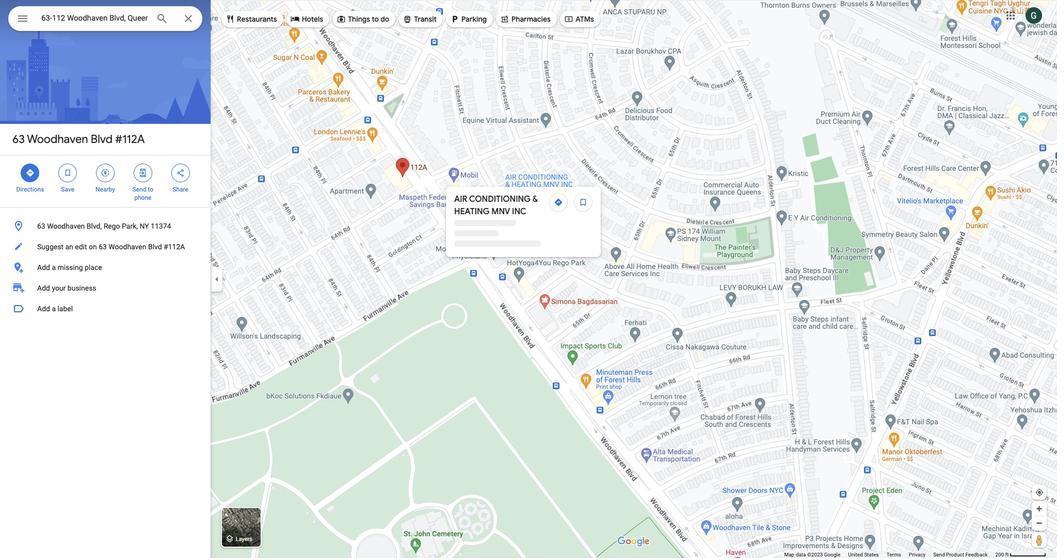 Task type: locate. For each thing, give the bounding box(es) containing it.
woodhaven down park,
[[109, 243, 146, 251]]

to inside  things to do
[[372, 14, 379, 24]]

0 vertical spatial send
[[132, 186, 146, 193]]

send left product
[[933, 552, 945, 558]]

inc
[[512, 207, 526, 217]]


[[500, 13, 510, 25]]

a inside 'add a missing place' "button"
[[52, 263, 56, 272]]

send inside button
[[933, 552, 945, 558]]

a
[[52, 263, 56, 272], [52, 305, 56, 313]]

footer inside 'google maps' "element"
[[784, 551, 996, 558]]

None field
[[41, 12, 148, 24]]

footer
[[784, 551, 996, 558]]

2 vertical spatial add
[[37, 305, 50, 313]]

63 woodhaven blvd, rego park, ny 11374
[[37, 222, 171, 230]]

1 vertical spatial blvd
[[148, 243, 162, 251]]

restaurants
[[237, 14, 277, 24]]

63 up directions
[[12, 132, 25, 147]]

1 horizontal spatial #112a
[[164, 243, 185, 251]]

 search field
[[8, 6, 202, 33]]

0 vertical spatial woodhaven
[[27, 132, 88, 147]]

send to phone
[[132, 186, 153, 201]]

0 vertical spatial add
[[37, 263, 50, 272]]

none field inside 63-112 woodhaven blvd, queens, ny 11374 field
[[41, 12, 148, 24]]


[[63, 167, 72, 179]]

1 horizontal spatial to
[[372, 14, 379, 24]]


[[450, 13, 460, 25]]

3 add from the top
[[37, 305, 50, 313]]

 restaurants
[[226, 13, 277, 25]]

2 a from the top
[[52, 305, 56, 313]]

1 horizontal spatial blvd
[[148, 243, 162, 251]]


[[25, 167, 35, 179]]

63
[[12, 132, 25, 147], [37, 222, 45, 230], [99, 243, 107, 251]]

rego
[[104, 222, 120, 230]]

share
[[173, 186, 188, 193]]

to up phone
[[148, 186, 153, 193]]

map data ©2023 google
[[784, 552, 841, 558]]

phone
[[134, 194, 151, 201]]

 atms
[[564, 13, 594, 25]]

1 vertical spatial send
[[933, 552, 945, 558]]

blvd
[[91, 132, 113, 147], [148, 243, 162, 251]]

1 horizontal spatial send
[[933, 552, 945, 558]]

add
[[37, 263, 50, 272], [37, 284, 50, 292], [37, 305, 50, 313]]

0 vertical spatial a
[[52, 263, 56, 272]]

to inside the send to phone
[[148, 186, 153, 193]]

200 ft button
[[996, 552, 1046, 558]]

woodhaven up an
[[47, 222, 85, 230]]

google maps element
[[0, 0, 1057, 558]]

a left missing
[[52, 263, 56, 272]]

1 vertical spatial #112a
[[164, 243, 185, 251]]

 button
[[8, 6, 37, 33]]

add inside button
[[37, 305, 50, 313]]


[[101, 167, 110, 179]]

woodhaven up 
[[27, 132, 88, 147]]

add a missing place
[[37, 263, 102, 272]]

show street view coverage image
[[1032, 532, 1047, 548]]

0 horizontal spatial to
[[148, 186, 153, 193]]

blvd up the ""
[[91, 132, 113, 147]]

save
[[61, 186, 74, 193]]

blvd,
[[87, 222, 102, 230]]


[[337, 13, 346, 25]]

1 vertical spatial to
[[148, 186, 153, 193]]

add your business
[[37, 284, 96, 292]]

terms button
[[887, 551, 901, 558]]

to
[[372, 14, 379, 24], [148, 186, 153, 193]]

an
[[65, 243, 73, 251]]

63 woodhaven blvd #112a main content
[[0, 0, 211, 558]]

transit
[[414, 14, 437, 24]]

to left do
[[372, 14, 379, 24]]


[[564, 13, 574, 25]]

1 add from the top
[[37, 263, 50, 272]]

send inside the send to phone
[[132, 186, 146, 193]]

0 horizontal spatial #112a
[[115, 132, 145, 147]]

send
[[132, 186, 146, 193], [933, 552, 945, 558]]


[[17, 11, 29, 26]]

footer containing map data ©2023 google
[[784, 551, 996, 558]]

blvd inside button
[[148, 243, 162, 251]]

zoom in image
[[1036, 505, 1043, 513]]

200 ft
[[996, 552, 1009, 558]]

hotels
[[302, 14, 323, 24]]

atms
[[576, 14, 594, 24]]

0 horizontal spatial 63
[[12, 132, 25, 147]]

11374
[[151, 222, 171, 230]]

0 vertical spatial 63
[[12, 132, 25, 147]]

63 right on
[[99, 243, 107, 251]]

things
[[348, 14, 370, 24]]

1 vertical spatial woodhaven
[[47, 222, 85, 230]]

0 horizontal spatial send
[[132, 186, 146, 193]]

send up phone
[[132, 186, 146, 193]]

actions for 63 woodhaven blvd #112a region
[[0, 155, 211, 207]]

add left label
[[37, 305, 50, 313]]

send for send to phone
[[132, 186, 146, 193]]

layers
[[236, 536, 252, 543]]

on
[[89, 243, 97, 251]]

add left your
[[37, 284, 50, 292]]

2 horizontal spatial 63
[[99, 243, 107, 251]]

1 horizontal spatial 63
[[37, 222, 45, 230]]

0 vertical spatial to
[[372, 14, 379, 24]]

label
[[58, 305, 73, 313]]

a left label
[[52, 305, 56, 313]]

a inside add a label button
[[52, 305, 56, 313]]

add down "suggest"
[[37, 263, 50, 272]]

woodhaven
[[27, 132, 88, 147], [47, 222, 85, 230], [109, 243, 146, 251]]

blvd down 11374
[[148, 243, 162, 251]]

#112a down 11374
[[164, 243, 185, 251]]

pharmacies
[[512, 14, 551, 24]]

google
[[824, 552, 841, 558]]

feedback
[[966, 552, 988, 558]]

2 add from the top
[[37, 284, 50, 292]]

63 up "suggest"
[[37, 222, 45, 230]]

#112a
[[115, 132, 145, 147], [164, 243, 185, 251]]

united states
[[848, 552, 879, 558]]

#112a up 
[[115, 132, 145, 147]]

&
[[533, 194, 538, 204]]

1 vertical spatial 63
[[37, 222, 45, 230]]

add inside "button"
[[37, 263, 50, 272]]

suggest an edit on 63 woodhaven blvd #112a button
[[0, 236, 211, 257]]

1 vertical spatial a
[[52, 305, 56, 313]]

63 for 63 woodhaven blvd #112a
[[12, 132, 25, 147]]

privacy button
[[909, 551, 926, 558]]

1 vertical spatial add
[[37, 284, 50, 292]]

0 vertical spatial blvd
[[91, 132, 113, 147]]

1 a from the top
[[52, 263, 56, 272]]

add your business link
[[0, 278, 211, 298]]

suggest an edit on 63 woodhaven blvd #112a
[[37, 243, 185, 251]]



Task type: vqa. For each thing, say whether or not it's contained in the screenshot.
the bottom SPIRIT
no



Task type: describe. For each thing, give the bounding box(es) containing it.
directions image
[[554, 198, 563, 207]]

 transit
[[403, 13, 437, 25]]

0 horizontal spatial blvd
[[91, 132, 113, 147]]

63 woodhaven blvd #112a
[[12, 132, 145, 147]]

do
[[381, 14, 389, 24]]

add a label
[[37, 305, 73, 313]]

send product feedback button
[[933, 551, 988, 558]]

mnv
[[492, 207, 510, 217]]

united
[[848, 552, 863, 558]]

conditioning
[[469, 194, 531, 204]]

200
[[996, 552, 1004, 558]]

©2023
[[807, 552, 823, 558]]

heating
[[454, 207, 490, 217]]

park,
[[122, 222, 138, 230]]

0 vertical spatial #112a
[[115, 132, 145, 147]]

air
[[454, 194, 467, 204]]

ft
[[1006, 552, 1009, 558]]

privacy
[[909, 552, 926, 558]]

63 for 63 woodhaven blvd, rego park, ny 11374
[[37, 222, 45, 230]]

 pharmacies
[[500, 13, 551, 25]]

edit
[[75, 243, 87, 251]]

woodhaven for blvd,
[[47, 222, 85, 230]]

 hotels
[[290, 13, 323, 25]]

suggest
[[37, 243, 63, 251]]

 parking
[[450, 13, 487, 25]]

2 vertical spatial woodhaven
[[109, 243, 146, 251]]

a for label
[[52, 305, 56, 313]]

terms
[[887, 552, 901, 558]]

states
[[864, 552, 879, 558]]

your
[[52, 284, 66, 292]]

map
[[784, 552, 795, 558]]

collapse side panel image
[[211, 273, 223, 285]]

united states button
[[848, 551, 879, 558]]

send product feedback
[[933, 552, 988, 558]]

send for send product feedback
[[933, 552, 945, 558]]

zoom out image
[[1036, 519, 1043, 527]]

air conditioning & heating mnv inc
[[454, 194, 538, 217]]

save image
[[579, 198, 588, 207]]

google account: greg robinson  
(robinsongreg175@gmail.com) image
[[1026, 7, 1042, 24]]

 things to do
[[337, 13, 389, 25]]

product
[[946, 552, 964, 558]]

add for add a label
[[37, 305, 50, 313]]


[[226, 13, 235, 25]]

#112a inside button
[[164, 243, 185, 251]]


[[138, 167, 148, 179]]

add a label button
[[0, 298, 211, 319]]

ny
[[140, 222, 149, 230]]


[[290, 13, 300, 25]]

add a missing place button
[[0, 257, 211, 278]]

parking
[[462, 14, 487, 24]]

nearby
[[96, 186, 115, 193]]

missing
[[58, 263, 83, 272]]


[[176, 167, 185, 179]]


[[403, 13, 412, 25]]

2 vertical spatial 63
[[99, 243, 107, 251]]

show your location image
[[1035, 488, 1044, 497]]

add for add your business
[[37, 284, 50, 292]]

63 woodhaven blvd, rego park, ny 11374 button
[[0, 216, 211, 236]]

add for add a missing place
[[37, 263, 50, 272]]

woodhaven for blvd
[[27, 132, 88, 147]]

air conditioning & heating mnv inc element
[[454, 193, 546, 218]]

directions
[[16, 186, 44, 193]]

63-112 Woodhaven Blvd, Queens, NY 11374 field
[[8, 6, 202, 31]]

place
[[85, 263, 102, 272]]

data
[[796, 552, 806, 558]]

a for missing
[[52, 263, 56, 272]]

business
[[68, 284, 96, 292]]



